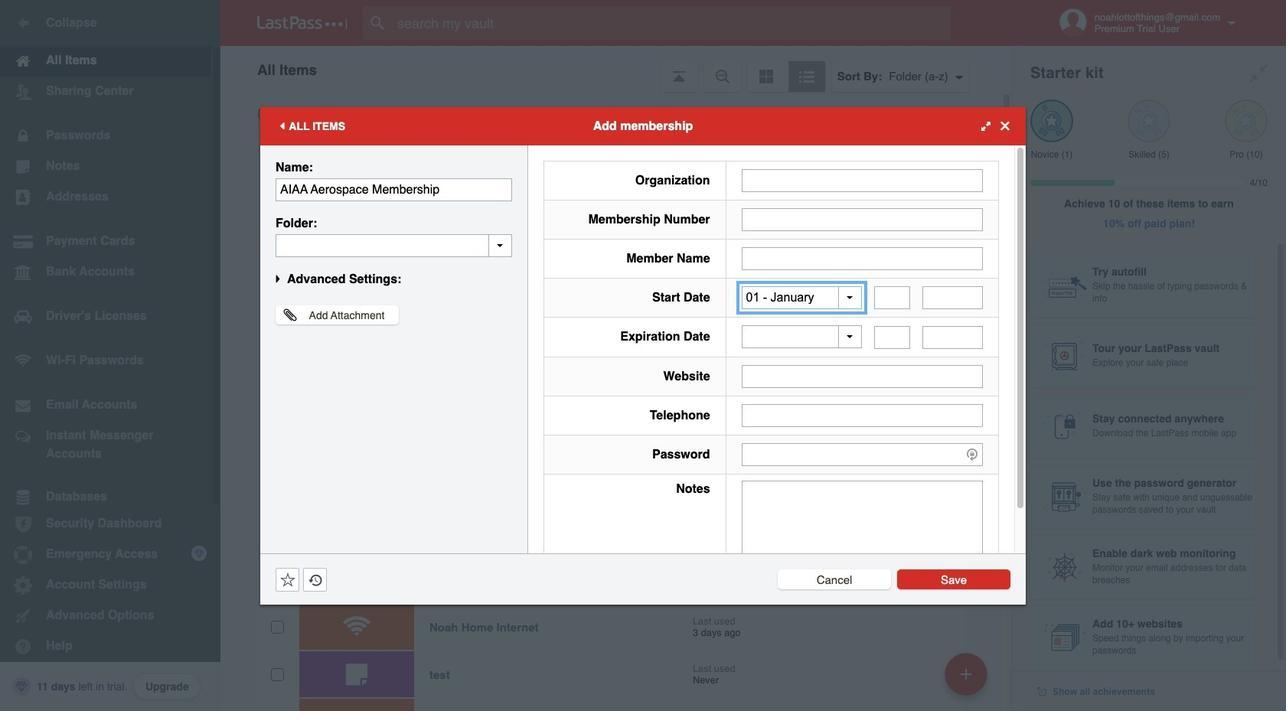 Task type: vqa. For each thing, say whether or not it's contained in the screenshot.
alert at the top of the page
no



Task type: describe. For each thing, give the bounding box(es) containing it.
main navigation navigation
[[0, 0, 221, 712]]

lastpass image
[[257, 16, 348, 30]]



Task type: locate. For each thing, give the bounding box(es) containing it.
None text field
[[276, 178, 512, 201], [742, 208, 984, 231], [742, 247, 984, 270], [742, 365, 984, 388], [276, 178, 512, 201], [742, 208, 984, 231], [742, 247, 984, 270], [742, 365, 984, 388]]

new item navigation
[[940, 649, 997, 712]]

None password field
[[742, 443, 984, 466]]

search my vault text field
[[363, 6, 975, 40]]

new item image
[[961, 669, 972, 680]]

dialog
[[260, 107, 1027, 605]]

Search search field
[[363, 6, 975, 40]]

vault options navigation
[[221, 46, 1013, 92]]

None text field
[[742, 169, 984, 192], [276, 234, 512, 257], [875, 287, 911, 309], [923, 287, 984, 309], [875, 326, 911, 349], [923, 326, 984, 349], [742, 404, 984, 427], [742, 481, 984, 576], [742, 169, 984, 192], [276, 234, 512, 257], [875, 287, 911, 309], [923, 287, 984, 309], [875, 326, 911, 349], [923, 326, 984, 349], [742, 404, 984, 427], [742, 481, 984, 576]]



